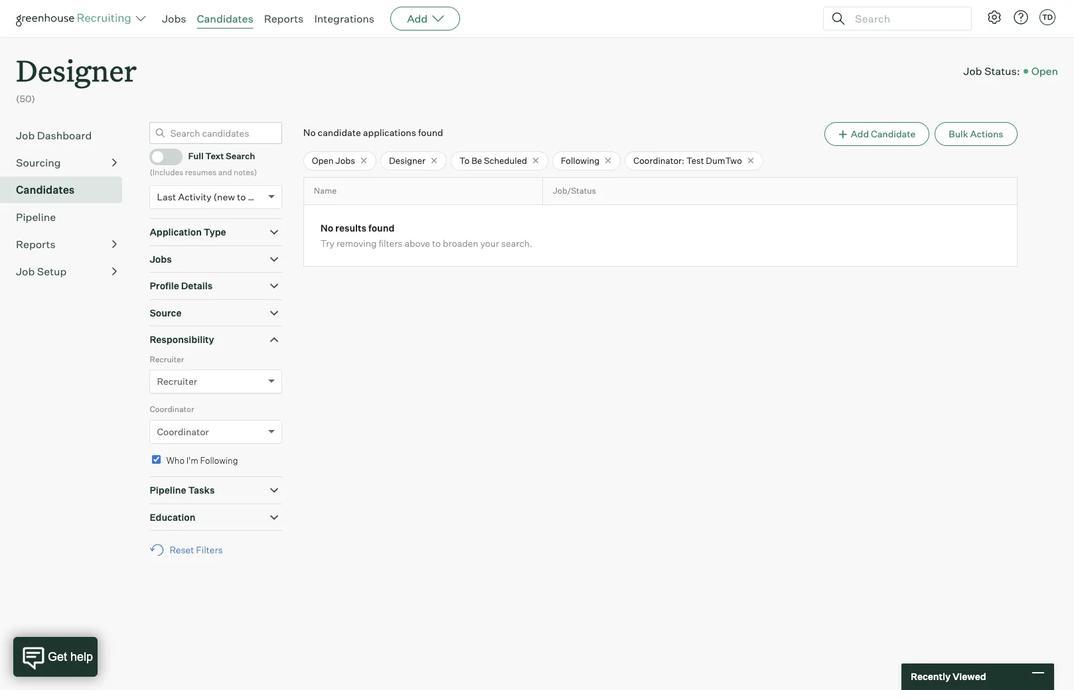 Task type: vqa. For each thing, say whether or not it's contained in the screenshot.
top Designer
yes



Task type: locate. For each thing, give the bounding box(es) containing it.
job setup link
[[16, 264, 117, 279]]

1 horizontal spatial pipeline
[[150, 485, 186, 496]]

scheduled
[[484, 155, 527, 166]]

coordinator:
[[634, 155, 685, 166]]

candidate
[[318, 127, 361, 138]]

0 horizontal spatial add
[[407, 12, 428, 25]]

found right applications
[[418, 127, 444, 138]]

no up try
[[321, 222, 334, 234]]

1 vertical spatial following
[[200, 456, 238, 466]]

1 horizontal spatial open
[[1032, 64, 1059, 77]]

0 vertical spatial reports
[[264, 12, 304, 25]]

0 horizontal spatial to
[[237, 191, 246, 203]]

pipeline for pipeline tasks
[[150, 485, 186, 496]]

last activity (new to old)
[[157, 191, 265, 203]]

1 vertical spatial found
[[369, 222, 395, 234]]

1 horizontal spatial candidates link
[[197, 12, 254, 25]]

job dashboard link
[[16, 127, 117, 143]]

1 horizontal spatial found
[[418, 127, 444, 138]]

1 horizontal spatial designer
[[389, 155, 426, 166]]

add inside 'link'
[[852, 128, 870, 139]]

applications
[[363, 127, 416, 138]]

found inside no results found try removing filters above to broaden your search.
[[369, 222, 395, 234]]

candidates
[[197, 12, 254, 25], [16, 183, 75, 196]]

1 vertical spatial reports link
[[16, 236, 117, 252]]

0 horizontal spatial found
[[369, 222, 395, 234]]

no results found try removing filters above to broaden your search.
[[321, 222, 533, 249]]

reports link left integrations link
[[264, 12, 304, 25]]

0 horizontal spatial pipeline
[[16, 210, 56, 224]]

1 vertical spatial jobs
[[336, 155, 355, 166]]

td button
[[1038, 7, 1059, 28]]

setup
[[37, 265, 67, 278]]

bulk
[[950, 128, 969, 139]]

filters
[[379, 238, 403, 249]]

job setup
[[16, 265, 67, 278]]

and
[[218, 167, 232, 177]]

0 horizontal spatial designer
[[16, 50, 137, 90]]

add inside popup button
[[407, 12, 428, 25]]

profile
[[150, 280, 179, 292]]

following
[[561, 155, 600, 166], [200, 456, 238, 466]]

1 horizontal spatial to
[[432, 238, 441, 249]]

no for no candidate applications found
[[303, 127, 316, 138]]

1 vertical spatial candidates
[[16, 183, 75, 196]]

dumtwo
[[706, 155, 743, 166]]

0 vertical spatial no
[[303, 127, 316, 138]]

tasks
[[188, 485, 215, 496]]

candidates right jobs link
[[197, 12, 254, 25]]

0 vertical spatial coordinator
[[150, 405, 194, 415]]

pipeline down sourcing
[[16, 210, 56, 224]]

job up sourcing
[[16, 129, 35, 142]]

1 vertical spatial add
[[852, 128, 870, 139]]

1 vertical spatial job
[[16, 129, 35, 142]]

integrations link
[[314, 12, 375, 25]]

0 vertical spatial candidates link
[[197, 12, 254, 25]]

job left status:
[[964, 64, 983, 77]]

0 vertical spatial to
[[237, 191, 246, 203]]

0 horizontal spatial candidates link
[[16, 182, 117, 198]]

0 horizontal spatial open
[[312, 155, 334, 166]]

no left "candidate"
[[303, 127, 316, 138]]

results
[[336, 222, 367, 234]]

last
[[157, 191, 176, 203]]

coordinator
[[150, 405, 194, 415], [157, 426, 209, 438]]

1 vertical spatial pipeline
[[150, 485, 186, 496]]

open
[[1032, 64, 1059, 77], [312, 155, 334, 166]]

job inside 'link'
[[16, 265, 35, 278]]

job dashboard
[[16, 129, 92, 142]]

job left setup
[[16, 265, 35, 278]]

to be scheduled
[[460, 155, 527, 166]]

0 horizontal spatial candidates
[[16, 183, 75, 196]]

0 horizontal spatial reports
[[16, 238, 56, 251]]

1 vertical spatial no
[[321, 222, 334, 234]]

designer (50)
[[16, 50, 137, 104]]

following up job/status
[[561, 155, 600, 166]]

designer down greenhouse recruiting image
[[16, 50, 137, 90]]

0 horizontal spatial no
[[303, 127, 316, 138]]

0 vertical spatial pipeline
[[16, 210, 56, 224]]

integrations
[[314, 12, 375, 25]]

designer
[[16, 50, 137, 90], [389, 155, 426, 166]]

add
[[407, 12, 428, 25], [852, 128, 870, 139]]

found up 'filters' on the top
[[369, 222, 395, 234]]

0 vertical spatial job
[[964, 64, 983, 77]]

actions
[[971, 128, 1004, 139]]

coordinator: test dumtwo
[[634, 155, 743, 166]]

reports
[[264, 12, 304, 25], [16, 238, 56, 251]]

0 vertical spatial designer
[[16, 50, 137, 90]]

recently
[[911, 672, 951, 683]]

no inside no results found try removing filters above to broaden your search.
[[321, 222, 334, 234]]

search
[[226, 151, 255, 162]]

checkmark image
[[156, 151, 166, 161]]

pipeline inside the pipeline link
[[16, 210, 56, 224]]

pipeline up education
[[150, 485, 186, 496]]

sourcing link
[[16, 155, 117, 171]]

open up the name
[[312, 155, 334, 166]]

2 vertical spatial job
[[16, 265, 35, 278]]

bulk actions
[[950, 128, 1004, 139]]

Search candidates field
[[150, 122, 283, 144]]

following right i'm
[[200, 456, 238, 466]]

1 vertical spatial to
[[432, 238, 441, 249]]

reports link down the pipeline link
[[16, 236, 117, 252]]

jobs
[[162, 12, 186, 25], [336, 155, 355, 166], [150, 254, 172, 265]]

reports left integrations link
[[264, 12, 304, 25]]

0 horizontal spatial reports link
[[16, 236, 117, 252]]

reports link
[[264, 12, 304, 25], [16, 236, 117, 252]]

0 vertical spatial candidates
[[197, 12, 254, 25]]

recruiter
[[150, 355, 184, 365], [157, 376, 197, 387]]

1 horizontal spatial reports link
[[264, 12, 304, 25]]

td
[[1043, 13, 1054, 22]]

1 horizontal spatial no
[[321, 222, 334, 234]]

pipeline for pipeline
[[16, 210, 56, 224]]

candidates link up the pipeline link
[[16, 182, 117, 198]]

bulk actions link
[[936, 122, 1018, 146]]

1 horizontal spatial add
[[852, 128, 870, 139]]

candidates down sourcing
[[16, 183, 75, 196]]

try
[[321, 238, 335, 249]]

type
[[204, 227, 226, 238]]

found
[[418, 127, 444, 138], [369, 222, 395, 234]]

0 vertical spatial open
[[1032, 64, 1059, 77]]

to left old)
[[237, 191, 246, 203]]

candidates link right jobs link
[[197, 12, 254, 25]]

open right status:
[[1032, 64, 1059, 77]]

1 vertical spatial open
[[312, 155, 334, 166]]

pipeline
[[16, 210, 56, 224], [150, 485, 186, 496]]

to
[[237, 191, 246, 203], [432, 238, 441, 249]]

last activity (new to old) option
[[157, 191, 265, 203]]

activity
[[178, 191, 212, 203]]

0 vertical spatial add
[[407, 12, 428, 25]]

0 vertical spatial found
[[418, 127, 444, 138]]

text
[[205, 151, 224, 162]]

search.
[[502, 238, 533, 249]]

1 vertical spatial designer
[[389, 155, 426, 166]]

(includes
[[150, 167, 183, 177]]

1 horizontal spatial reports
[[264, 12, 304, 25]]

candidates link
[[197, 12, 254, 25], [16, 182, 117, 198]]

designer down applications
[[389, 155, 426, 166]]

job
[[964, 64, 983, 77], [16, 129, 35, 142], [16, 265, 35, 278]]

to right above at the left top of page
[[432, 238, 441, 249]]

dashboard
[[37, 129, 92, 142]]

source
[[150, 307, 182, 319]]

removing
[[337, 238, 377, 249]]

no
[[303, 127, 316, 138], [321, 222, 334, 234]]

reports up "job setup"
[[16, 238, 56, 251]]

1 horizontal spatial following
[[561, 155, 600, 166]]

coordinator element
[[150, 403, 283, 454]]



Task type: describe. For each thing, give the bounding box(es) containing it.
open for open jobs
[[312, 155, 334, 166]]

recently viewed
[[911, 672, 987, 683]]

no for no results found try removing filters above to broaden your search.
[[321, 222, 334, 234]]

job for job status:
[[964, 64, 983, 77]]

full text search (includes resumes and notes)
[[150, 151, 257, 177]]

2 vertical spatial jobs
[[150, 254, 172, 265]]

1 vertical spatial recruiter
[[157, 376, 197, 387]]

job status:
[[964, 64, 1021, 77]]

to
[[460, 155, 470, 166]]

above
[[405, 238, 430, 249]]

responsibility
[[150, 334, 214, 346]]

Search text field
[[852, 9, 960, 28]]

resumes
[[185, 167, 217, 177]]

add candidate link
[[825, 122, 930, 146]]

(50)
[[16, 93, 35, 104]]

sourcing
[[16, 156, 61, 169]]

status:
[[985, 64, 1021, 77]]

i'm
[[186, 456, 198, 466]]

designer for designer (50)
[[16, 50, 137, 90]]

reset filters button
[[150, 538, 230, 563]]

filters
[[196, 545, 223, 556]]

add candidate
[[852, 128, 916, 139]]

name
[[314, 186, 337, 196]]

0 vertical spatial recruiter
[[150, 355, 184, 365]]

your
[[481, 238, 500, 249]]

test
[[687, 155, 704, 166]]

application
[[150, 227, 202, 238]]

no candidate applications found
[[303, 127, 444, 138]]

candidate
[[872, 128, 916, 139]]

1 horizontal spatial candidates
[[197, 12, 254, 25]]

profile details
[[150, 280, 213, 292]]

old)
[[248, 191, 265, 203]]

full
[[188, 151, 204, 162]]

0 vertical spatial following
[[561, 155, 600, 166]]

greenhouse recruiting image
[[16, 11, 136, 27]]

reset filters
[[170, 545, 223, 556]]

open for open
[[1032, 64, 1059, 77]]

add for add
[[407, 12, 428, 25]]

job for job setup
[[16, 265, 35, 278]]

Who I'm Following checkbox
[[152, 456, 161, 464]]

td button
[[1040, 9, 1056, 25]]

to inside no results found try removing filters above to broaden your search.
[[432, 238, 441, 249]]

job/status
[[553, 186, 597, 196]]

0 vertical spatial jobs
[[162, 12, 186, 25]]

broaden
[[443, 238, 479, 249]]

open jobs
[[312, 155, 355, 166]]

(new
[[214, 191, 235, 203]]

pipeline link
[[16, 209, 117, 225]]

jobs link
[[162, 12, 186, 25]]

reset
[[170, 545, 194, 556]]

add button
[[391, 7, 461, 31]]

recruiter element
[[150, 353, 283, 403]]

notes)
[[234, 167, 257, 177]]

add for add candidate
[[852, 128, 870, 139]]

1 vertical spatial reports
[[16, 238, 56, 251]]

who i'm following
[[166, 456, 238, 466]]

viewed
[[953, 672, 987, 683]]

designer for designer
[[389, 155, 426, 166]]

1 vertical spatial candidates link
[[16, 182, 117, 198]]

application type
[[150, 227, 226, 238]]

education
[[150, 512, 196, 523]]

0 vertical spatial reports link
[[264, 12, 304, 25]]

who
[[166, 456, 185, 466]]

pipeline tasks
[[150, 485, 215, 496]]

designer link
[[16, 37, 137, 92]]

1 vertical spatial coordinator
[[157, 426, 209, 438]]

configure image
[[987, 9, 1003, 25]]

0 horizontal spatial following
[[200, 456, 238, 466]]

job for job dashboard
[[16, 129, 35, 142]]

be
[[472, 155, 482, 166]]

details
[[181, 280, 213, 292]]



